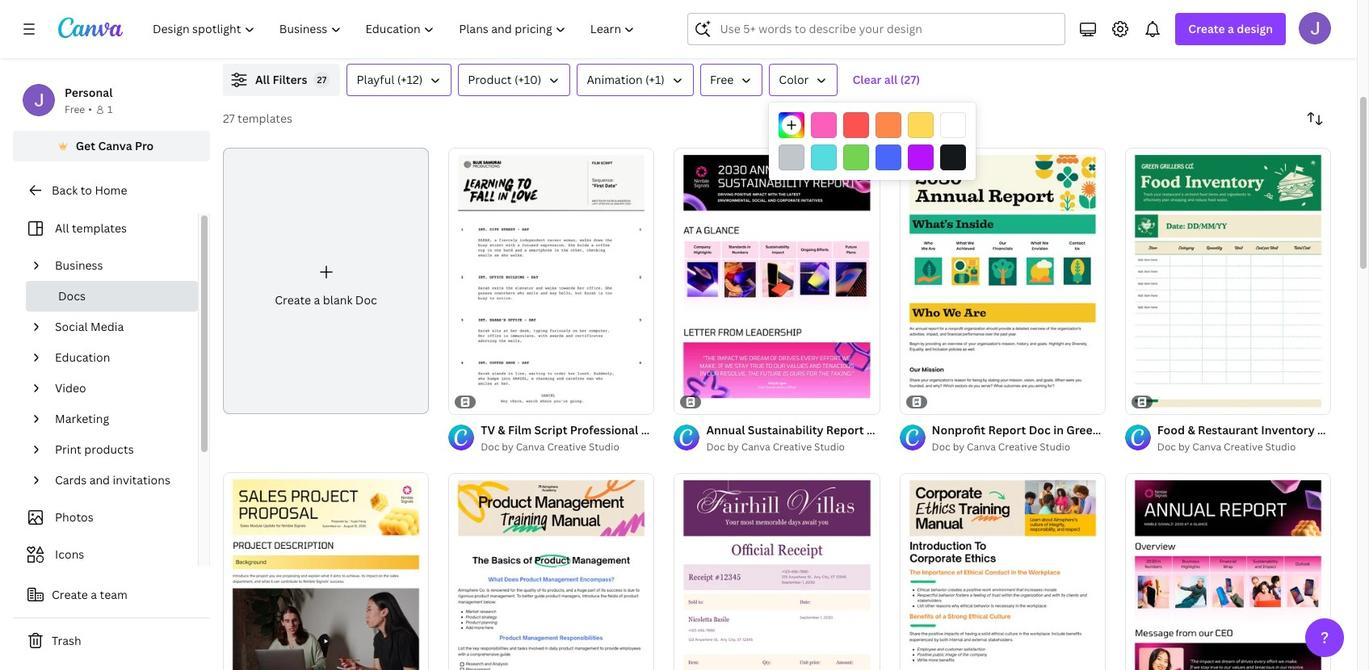 Task type: locate. For each thing, give the bounding box(es) containing it.
templates
[[238, 111, 292, 126], [72, 221, 127, 236]]

create left 'design'
[[1189, 21, 1225, 36]]

None search field
[[688, 13, 1066, 45]]

doc by canva creative studio link for general annual report professional doc in black pink purple tactile 3d style image
[[1158, 440, 1331, 456]]

trash
[[52, 633, 81, 649]]

1 studio from the left
[[589, 440, 620, 454]]

27 for 27
[[317, 74, 327, 86]]

1 horizontal spatial all
[[255, 72, 270, 87]]

cards and invitations link
[[48, 465, 188, 496]]

#ffffff image
[[940, 112, 966, 138], [940, 112, 966, 138]]

free inside button
[[710, 72, 734, 87]]

doc
[[355, 293, 377, 308], [481, 440, 500, 454], [706, 440, 725, 454], [932, 440, 951, 454], [1158, 440, 1176, 454]]

all
[[255, 72, 270, 87], [55, 221, 69, 236]]

#fd5ebb image
[[811, 112, 837, 138]]

4 doc by canva creative studio link from the left
[[1158, 440, 1331, 456]]

create inside button
[[52, 587, 88, 603]]

create left blank
[[275, 293, 311, 308]]

business link
[[48, 250, 188, 281]]

1 vertical spatial free
[[65, 103, 85, 116]]

create inside 'dropdown button'
[[1189, 21, 1225, 36]]

0 horizontal spatial create
[[52, 587, 88, 603]]

0 vertical spatial templates
[[238, 111, 292, 126]]

3 studio from the left
[[1040, 440, 1071, 454]]

add a new color image
[[779, 112, 805, 138]]

0 horizontal spatial all
[[55, 221, 69, 236]]

4 studio from the left
[[1266, 440, 1296, 454]]

create a blank doc link
[[223, 148, 429, 415]]

1 vertical spatial 27
[[223, 111, 235, 126]]

0 vertical spatial a
[[1228, 21, 1234, 36]]

animation (+1) button
[[577, 64, 694, 96]]

a left 'design'
[[1228, 21, 1234, 36]]

0 vertical spatial create
[[1189, 21, 1225, 36]]

docs
[[58, 288, 86, 304]]

27 filter options selected element
[[314, 72, 330, 88]]

1 creative from the left
[[547, 440, 586, 454]]

#b612fb image
[[908, 145, 934, 170], [908, 145, 934, 170]]

to
[[80, 183, 92, 198]]

doc by canva creative studio link for corporate ethics training manual professional doc in yellow orange green playful professional style 'image'
[[932, 440, 1106, 456]]

add a new color image
[[779, 112, 805, 138]]

1 vertical spatial a
[[314, 293, 320, 308]]

templates down "back to home"
[[72, 221, 127, 236]]

#fed958 image
[[908, 112, 934, 138], [908, 112, 934, 138]]

doc for annual sustainability report professional doc in black pink purple tactile 3d style image
[[706, 440, 725, 454]]

#c1c6cb image
[[779, 145, 805, 170], [779, 145, 805, 170]]

Search search field
[[720, 14, 1055, 44]]

studio
[[589, 440, 620, 454], [814, 440, 845, 454], [1040, 440, 1071, 454], [1266, 440, 1296, 454]]

a for team
[[91, 587, 97, 603]]

a inside button
[[91, 587, 97, 603]]

studio for hotel receipt doc in purple cream vintage cinematica style image
[[814, 440, 845, 454]]

creative for general annual report professional doc in black pink purple tactile 3d style image
[[1224, 440, 1263, 454]]

creative for corporate ethics training manual professional doc in yellow orange green playful professional style 'image'
[[998, 440, 1038, 454]]

free button
[[700, 64, 763, 96]]

2 vertical spatial a
[[91, 587, 97, 603]]

canva for tv & film script professional doc in black and white agnostic style 'image'
[[516, 440, 545, 454]]

print
[[55, 442, 81, 457]]

product (+10) button
[[458, 64, 571, 96]]

a for blank
[[314, 293, 320, 308]]

product management training manual professional doc in yellow green pink playful professional style image
[[449, 473, 655, 671]]

create a design button
[[1176, 13, 1286, 45]]

team
[[100, 587, 128, 603]]

1 horizontal spatial free
[[710, 72, 734, 87]]

by for general annual report professional doc in black pink purple tactile 3d style image
[[1179, 440, 1190, 454]]

create a blank doc element
[[223, 148, 429, 415]]

1 horizontal spatial 27
[[317, 74, 327, 86]]

by
[[502, 440, 514, 454], [728, 440, 739, 454], [953, 440, 965, 454], [1179, 440, 1190, 454]]

(+12)
[[397, 72, 423, 87]]

1 doc by canva creative studio from the left
[[481, 440, 620, 454]]

doc by canva creative studio link
[[481, 440, 655, 456], [706, 440, 880, 456], [932, 440, 1106, 456], [1158, 440, 1331, 456]]

templates inside all templates link
[[72, 221, 127, 236]]

a
[[1228, 21, 1234, 36], [314, 293, 320, 308], [91, 587, 97, 603]]

creative for product management training manual professional doc in yellow green pink playful professional style image
[[547, 440, 586, 454]]

templates for 27 templates
[[238, 111, 292, 126]]

1 vertical spatial templates
[[72, 221, 127, 236]]

a left blank
[[314, 293, 320, 308]]

create a team button
[[13, 579, 210, 612]]

clear all (27) button
[[845, 64, 928, 96]]

1 horizontal spatial templates
[[238, 111, 292, 126]]

0 horizontal spatial a
[[91, 587, 97, 603]]

top level navigation element
[[142, 13, 649, 45]]

2 doc by canva creative studio from the left
[[706, 440, 845, 454]]

sales project proposal professional doc in yellow white pink tactile 3d style image
[[223, 473, 429, 671]]

templates down all filters
[[238, 111, 292, 126]]

get canva pro
[[76, 138, 154, 153]]

canva
[[98, 138, 132, 153], [516, 440, 545, 454], [742, 440, 771, 454], [967, 440, 996, 454], [1193, 440, 1222, 454]]

3 by from the left
[[953, 440, 965, 454]]

Sort by button
[[1299, 103, 1331, 135]]

#15181b image
[[940, 145, 966, 170]]

2 vertical spatial create
[[52, 587, 88, 603]]

2 horizontal spatial a
[[1228, 21, 1234, 36]]

2 creative from the left
[[773, 440, 812, 454]]

marketing link
[[48, 404, 188, 435]]

2 studio from the left
[[814, 440, 845, 454]]

2 horizontal spatial create
[[1189, 21, 1225, 36]]

1 doc by canva creative studio link from the left
[[481, 440, 655, 456]]

0 horizontal spatial templates
[[72, 221, 127, 236]]

icons
[[55, 547, 84, 562]]

0 horizontal spatial 27
[[223, 111, 235, 126]]

0 horizontal spatial free
[[65, 103, 85, 116]]

marketing
[[55, 411, 109, 427]]

#74d353 image
[[843, 145, 869, 170], [843, 145, 869, 170]]

3 doc by canva creative studio from the left
[[932, 440, 1071, 454]]

create for create a blank doc
[[275, 293, 311, 308]]

4 doc by canva creative studio from the left
[[1158, 440, 1296, 454]]

#55dbe0 image
[[811, 145, 837, 170]]

1 vertical spatial all
[[55, 221, 69, 236]]

photos
[[55, 510, 94, 525]]

video link
[[48, 373, 188, 404]]

home
[[95, 183, 127, 198]]

#fd5152 image
[[843, 112, 869, 138], [843, 112, 869, 138]]

nonprofit report doc in green yellow orange flat geometric style image
[[900, 148, 1106, 415]]

free
[[710, 72, 734, 87], [65, 103, 85, 116]]

all down back
[[55, 221, 69, 236]]

get canva pro button
[[13, 131, 210, 162]]

create down icons
[[52, 587, 88, 603]]

27
[[317, 74, 327, 86], [223, 111, 235, 126]]

27 templates
[[223, 111, 292, 126]]

studio for corporate ethics training manual professional doc in yellow orange green playful professional style 'image'
[[1040, 440, 1071, 454]]

doc by canva creative studio
[[481, 440, 620, 454], [706, 440, 845, 454], [932, 440, 1071, 454], [1158, 440, 1296, 454]]

trash link
[[13, 625, 210, 658]]

create a blank doc
[[275, 293, 377, 308]]

corporate ethics training manual professional doc in yellow orange green playful professional style image
[[900, 473, 1106, 671]]

free left •
[[65, 103, 85, 116]]

1 horizontal spatial a
[[314, 293, 320, 308]]

invitations
[[113, 473, 170, 488]]

canva inside "button"
[[98, 138, 132, 153]]

hotel receipt doc in purple cream vintage cinematica style image
[[674, 473, 880, 671]]

back to home
[[52, 183, 127, 198]]

free •
[[65, 103, 92, 116]]

creative for hotel receipt doc in purple cream vintage cinematica style image
[[773, 440, 812, 454]]

studio for product management training manual professional doc in yellow green pink playful professional style image
[[589, 440, 620, 454]]

a left team
[[91, 587, 97, 603]]

get
[[76, 138, 95, 153]]

4 by from the left
[[1179, 440, 1190, 454]]

a for design
[[1228, 21, 1234, 36]]

2 doc by canva creative studio link from the left
[[706, 440, 880, 456]]

•
[[88, 103, 92, 116]]

all
[[884, 72, 898, 87]]

icons link
[[23, 540, 188, 570]]

create for create a team
[[52, 587, 88, 603]]

#4a66fb image
[[876, 145, 902, 170], [876, 145, 902, 170]]

3 creative from the left
[[998, 440, 1038, 454]]

color button
[[769, 64, 838, 96]]

business
[[55, 258, 103, 273]]

doc by canva creative studio for general annual report professional doc in black pink purple tactile 3d style image
[[1158, 440, 1296, 454]]

playful (+12)
[[357, 72, 423, 87]]

color
[[779, 72, 809, 87]]

free right (+1)
[[710, 72, 734, 87]]

a inside 'dropdown button'
[[1228, 21, 1234, 36]]

1 vertical spatial create
[[275, 293, 311, 308]]

all left filters
[[255, 72, 270, 87]]

creative
[[547, 440, 586, 454], [773, 440, 812, 454], [998, 440, 1038, 454], [1224, 440, 1263, 454]]

0 vertical spatial all
[[255, 72, 270, 87]]

canva for food & restaurant inventory doc in green cream bold nostalgia style image
[[1193, 440, 1222, 454]]

0 vertical spatial free
[[710, 72, 734, 87]]

4 creative from the left
[[1224, 440, 1263, 454]]

1 by from the left
[[502, 440, 514, 454]]

doc by canva creative studio for product management training manual professional doc in yellow green pink playful professional style image
[[481, 440, 620, 454]]

#15181b image
[[940, 145, 966, 170]]

create
[[1189, 21, 1225, 36], [275, 293, 311, 308], [52, 587, 88, 603]]

3 doc by canva creative studio link from the left
[[932, 440, 1106, 456]]

#fe884c image
[[876, 112, 902, 138]]

2 by from the left
[[728, 440, 739, 454]]

1 horizontal spatial create
[[275, 293, 311, 308]]

0 vertical spatial 27
[[317, 74, 327, 86]]

annual sustainability report professional doc in black pink purple tactile 3d style image
[[674, 148, 880, 415]]

canva for nonprofit report doc in green yellow orange flat geometric style image
[[967, 440, 996, 454]]

by for hotel receipt doc in purple cream vintage cinematica style image
[[728, 440, 739, 454]]

create a team
[[52, 587, 128, 603]]



Task type: describe. For each thing, give the bounding box(es) containing it.
pro
[[135, 138, 154, 153]]

filters
[[273, 72, 307, 87]]

playful
[[357, 72, 395, 87]]

design
[[1237, 21, 1273, 36]]

doc for tv & film script professional doc in black and white agnostic style 'image'
[[481, 440, 500, 454]]

(+1)
[[646, 72, 665, 87]]

all for all templates
[[55, 221, 69, 236]]

doc by canva creative studio link for product management training manual professional doc in yellow green pink playful professional style image
[[481, 440, 655, 456]]

clear all (27)
[[853, 72, 920, 87]]

clear
[[853, 72, 882, 87]]

photos link
[[23, 503, 188, 533]]

doc by canva creative studio for hotel receipt doc in purple cream vintage cinematica style image
[[706, 440, 845, 454]]

print products
[[55, 442, 134, 457]]

cards
[[55, 473, 87, 488]]

products
[[84, 442, 134, 457]]

doc by canva creative studio for corporate ethics training manual professional doc in yellow orange green playful professional style 'image'
[[932, 440, 1071, 454]]

education
[[55, 350, 110, 365]]

animation (+1)
[[587, 72, 665, 87]]

product
[[468, 72, 512, 87]]

social media link
[[48, 312, 188, 343]]

all templates link
[[23, 213, 188, 244]]

(27)
[[900, 72, 920, 87]]

by for corporate ethics training manual professional doc in yellow orange green playful professional style 'image'
[[953, 440, 965, 454]]

back
[[52, 183, 78, 198]]

education link
[[48, 343, 188, 373]]

food & restaurant inventory doc in green cream bold nostalgia style image
[[1125, 148, 1331, 415]]

studio for general annual report professional doc in black pink purple tactile 3d style image
[[1266, 440, 1296, 454]]

doc by canva creative studio link for hotel receipt doc in purple cream vintage cinematica style image
[[706, 440, 880, 456]]

templates for all templates
[[72, 221, 127, 236]]

#fe884c image
[[876, 112, 902, 138]]

#55dbe0 image
[[811, 145, 837, 170]]

tv & film script professional doc in black and white agnostic style image
[[449, 148, 655, 415]]

product (+10)
[[468, 72, 542, 87]]

(+10)
[[515, 72, 542, 87]]

canva for annual sustainability report professional doc in black pink purple tactile 3d style image
[[742, 440, 771, 454]]

animation
[[587, 72, 643, 87]]

all templates
[[55, 221, 127, 236]]

video
[[55, 381, 86, 396]]

create a design
[[1189, 21, 1273, 36]]

personal
[[65, 85, 113, 100]]

free for free •
[[65, 103, 85, 116]]

all filters
[[255, 72, 307, 87]]

create for create a design
[[1189, 21, 1225, 36]]

all for all filters
[[255, 72, 270, 87]]

cards and invitations
[[55, 473, 170, 488]]

doc for food & restaurant inventory doc in green cream bold nostalgia style image
[[1158, 440, 1176, 454]]

print products link
[[48, 435, 188, 465]]

back to home link
[[13, 175, 210, 207]]

social media
[[55, 319, 124, 334]]

1
[[107, 103, 113, 116]]

playful (+12) button
[[347, 64, 452, 96]]

and
[[89, 473, 110, 488]]

social
[[55, 319, 88, 334]]

media
[[91, 319, 124, 334]]

jacob simon image
[[1299, 12, 1331, 44]]

blank
[[323, 293, 353, 308]]

27 for 27 templates
[[223, 111, 235, 126]]

general annual report professional doc in black pink purple tactile 3d style image
[[1125, 473, 1331, 671]]

#fd5ebb image
[[811, 112, 837, 138]]

doc for nonprofit report doc in green yellow orange flat geometric style image
[[932, 440, 951, 454]]

by for product management training manual professional doc in yellow green pink playful professional style image
[[502, 440, 514, 454]]

free for free
[[710, 72, 734, 87]]



Task type: vqa. For each thing, say whether or not it's contained in the screenshot.
Animation
yes



